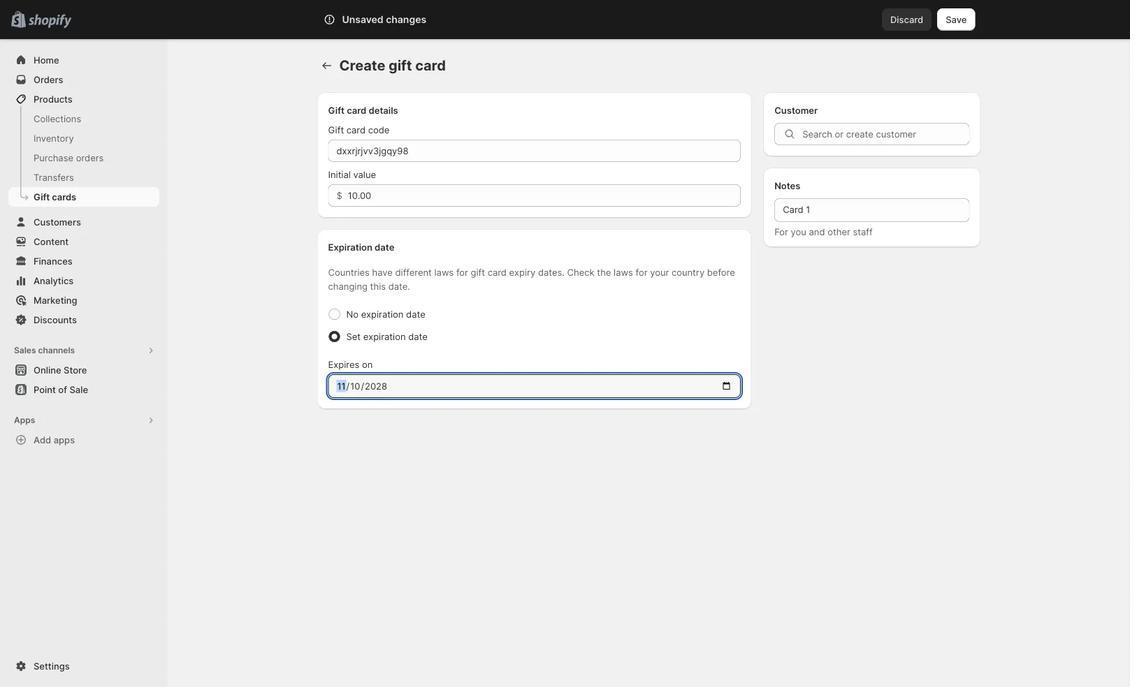 Task type: locate. For each thing, give the bounding box(es) containing it.
point
[[34, 384, 56, 395]]

2 vertical spatial gift
[[34, 192, 50, 202]]

gift down gift card details
[[328, 124, 344, 135]]

orders link
[[8, 70, 159, 89]]

1 horizontal spatial gift
[[471, 267, 485, 278]]

expires
[[328, 359, 359, 370]]

0 vertical spatial gift
[[389, 57, 412, 74]]

laws right the
[[614, 267, 633, 278]]

card left expiry
[[488, 267, 507, 278]]

the
[[597, 267, 611, 278]]

Initial value text field
[[348, 185, 741, 207]]

date
[[375, 242, 394, 253], [406, 309, 425, 320], [408, 331, 428, 342]]

add
[[34, 435, 51, 446]]

your
[[650, 267, 669, 278]]

finances
[[34, 256, 73, 267]]

set
[[346, 331, 361, 342]]

expiration for no
[[361, 309, 404, 320]]

initial
[[328, 169, 351, 180]]

search button
[[362, 8, 768, 31]]

save button
[[937, 8, 975, 31]]

1 vertical spatial expiration
[[363, 331, 406, 342]]

for left your
[[636, 267, 648, 278]]

inventory link
[[8, 129, 159, 148]]

online
[[34, 365, 61, 376]]

1 vertical spatial gift
[[471, 267, 485, 278]]

purchase
[[34, 152, 73, 163]]

unsaved
[[342, 14, 383, 26]]

laws
[[434, 267, 454, 278], [614, 267, 633, 278]]

orders
[[76, 152, 104, 163]]

sales
[[14, 346, 36, 356]]

check
[[567, 267, 595, 278]]

value
[[353, 169, 376, 180]]

gift cards
[[34, 192, 76, 202]]

expiration up set expiration date
[[361, 309, 404, 320]]

0 horizontal spatial for
[[456, 267, 468, 278]]

2 vertical spatial date
[[408, 331, 428, 342]]

online store
[[34, 365, 87, 376]]

before
[[707, 267, 735, 278]]

point of sale button
[[0, 380, 168, 400]]

$
[[337, 190, 342, 201]]

store
[[64, 365, 87, 376]]

no expiration date
[[346, 309, 425, 320]]

gift inside countries have different laws for gift card expiry dates. check the laws for your country before changing this date.
[[471, 267, 485, 278]]

gift
[[389, 57, 412, 74], [471, 267, 485, 278]]

gift for gift cards
[[34, 192, 50, 202]]

notes
[[775, 180, 801, 191]]

expiration for set
[[363, 331, 406, 342]]

0 vertical spatial gift
[[328, 105, 345, 116]]

gift left expiry
[[471, 267, 485, 278]]

customers
[[34, 217, 81, 227]]

Gift card code text field
[[328, 140, 741, 162]]

date down no expiration date
[[408, 331, 428, 342]]

products
[[34, 94, 73, 104]]

initial value
[[328, 169, 376, 180]]

1 vertical spatial gift
[[328, 124, 344, 135]]

marketing
[[34, 295, 77, 306]]

changes
[[386, 14, 426, 26]]

card
[[415, 57, 446, 74], [347, 105, 366, 116], [346, 124, 366, 135], [488, 267, 507, 278]]

gift up gift card code
[[328, 105, 345, 116]]

for right different at the left of the page
[[456, 267, 468, 278]]

home link
[[8, 50, 159, 70]]

date down "date."
[[406, 309, 425, 320]]

expiration
[[328, 242, 372, 253]]

0 horizontal spatial laws
[[434, 267, 454, 278]]

point of sale
[[34, 384, 88, 395]]

laws right different at the left of the page
[[434, 267, 454, 278]]

gift left cards on the left of page
[[34, 192, 50, 202]]

collections
[[34, 113, 81, 124]]

apps
[[14, 416, 35, 426]]

card up gift card code
[[347, 105, 366, 116]]

gift card code
[[328, 124, 390, 135]]

0 vertical spatial date
[[375, 242, 394, 253]]

0 vertical spatial expiration
[[361, 309, 404, 320]]

sales channels button
[[8, 341, 159, 361]]

online store link
[[8, 361, 159, 380]]

point of sale link
[[8, 380, 159, 400]]

1 horizontal spatial laws
[[614, 267, 633, 278]]

gift card details
[[328, 105, 398, 116]]

card down gift card details
[[346, 124, 366, 135]]

channels
[[38, 346, 75, 356]]

date up the have on the left top of the page
[[375, 242, 394, 253]]

different
[[395, 267, 432, 278]]

set expiration date
[[346, 331, 428, 342]]

analytics
[[34, 275, 74, 286]]

create
[[339, 57, 385, 74]]

date for no expiration date
[[406, 309, 425, 320]]

gift
[[328, 105, 345, 116], [328, 124, 344, 135], [34, 192, 50, 202]]

unsaved changes
[[342, 14, 426, 26]]

cards
[[52, 192, 76, 202]]

expiration down no expiration date
[[363, 331, 406, 342]]

on
[[362, 359, 373, 370]]

Search or create customer text field
[[802, 123, 970, 145]]

date.
[[388, 281, 410, 292]]

sale
[[69, 384, 88, 395]]

gift for gift card code
[[328, 124, 344, 135]]

settings link
[[8, 657, 159, 677]]

gift right create
[[389, 57, 412, 74]]

expires on
[[328, 359, 373, 370]]

2 laws from the left
[[614, 267, 633, 278]]

1 laws from the left
[[434, 267, 454, 278]]

1 horizontal spatial for
[[636, 267, 648, 278]]

purchase orders link
[[8, 148, 159, 168]]

1 vertical spatial date
[[406, 309, 425, 320]]

have
[[372, 267, 393, 278]]



Task type: describe. For each thing, give the bounding box(es) containing it.
Add a note text field
[[775, 198, 970, 222]]

changing
[[328, 281, 368, 292]]

card inside countries have different laws for gift card expiry dates. check the laws for your country before changing this date.
[[488, 267, 507, 278]]

sales channels
[[14, 346, 75, 356]]

Expires on date field
[[328, 375, 741, 398]]

transfers
[[34, 172, 74, 183]]

customers link
[[8, 212, 159, 232]]

transfers link
[[8, 168, 159, 187]]

details
[[369, 105, 398, 116]]

discard
[[890, 14, 923, 25]]

collections link
[[8, 109, 159, 129]]

expiration date
[[328, 242, 394, 253]]

discounts link
[[8, 310, 159, 330]]

2 for from the left
[[636, 267, 648, 278]]

dates.
[[538, 267, 565, 278]]

1 for from the left
[[456, 267, 468, 278]]

no
[[346, 309, 359, 320]]

countries have different laws for gift card expiry dates. check the laws for your country before changing this date.
[[328, 267, 735, 292]]

gift for gift card details
[[328, 105, 345, 116]]

0 horizontal spatial gift
[[389, 57, 412, 74]]

for you and other staff
[[775, 226, 873, 237]]

add apps
[[34, 435, 75, 446]]

and
[[809, 226, 825, 237]]

add apps button
[[8, 431, 159, 450]]

customer
[[775, 105, 818, 116]]

purchase orders
[[34, 152, 104, 163]]

country
[[672, 267, 705, 278]]

staff
[[853, 226, 873, 237]]

card down changes
[[415, 57, 446, 74]]

code
[[368, 124, 390, 135]]

save
[[946, 14, 967, 25]]

orders
[[34, 74, 63, 85]]

settings
[[34, 661, 70, 672]]

of
[[58, 384, 67, 395]]

inventory
[[34, 133, 74, 144]]

products link
[[8, 89, 159, 109]]

online store button
[[0, 361, 168, 380]]

apps
[[54, 435, 75, 446]]

discard link
[[882, 8, 932, 31]]

gift cards link
[[8, 187, 159, 207]]

search
[[385, 14, 415, 25]]

countries
[[328, 267, 370, 278]]

you
[[791, 226, 806, 237]]

for
[[775, 226, 788, 237]]

marketing link
[[8, 291, 159, 310]]

date for set expiration date
[[408, 331, 428, 342]]

other
[[828, 226, 850, 237]]

home
[[34, 55, 59, 65]]

shopify image
[[28, 14, 71, 28]]

this
[[370, 281, 386, 292]]

create gift card
[[339, 57, 446, 74]]

content
[[34, 236, 69, 247]]

discounts
[[34, 315, 77, 325]]

expiry
[[509, 267, 536, 278]]

analytics link
[[8, 271, 159, 291]]

finances link
[[8, 252, 159, 271]]

apps button
[[8, 411, 159, 431]]

content link
[[8, 232, 159, 252]]



Task type: vqa. For each thing, say whether or not it's contained in the screenshot.
My Store image
no



